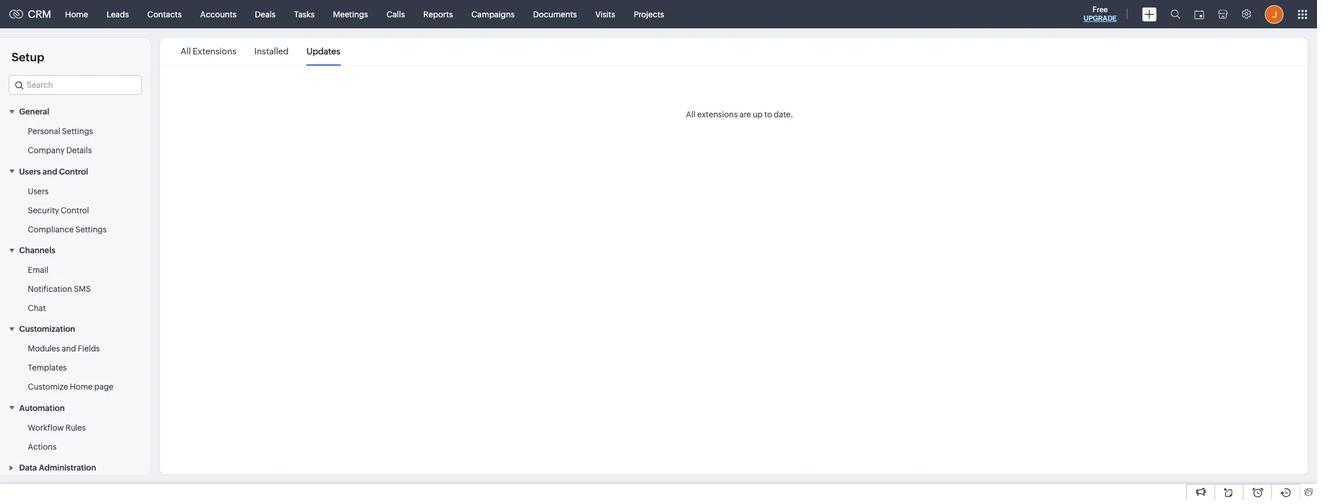Task type: locate. For each thing, give the bounding box(es) containing it.
0 horizontal spatial all
[[181, 46, 191, 56]]

and down company
[[43, 167, 57, 176]]

1 vertical spatial users
[[28, 187, 49, 196]]

settings up channels dropdown button at the left of page
[[75, 225, 107, 234]]

1 vertical spatial home
[[70, 383, 93, 392]]

search image
[[1171, 9, 1180, 19]]

users up users link
[[19, 167, 41, 176]]

0 vertical spatial settings
[[62, 127, 93, 136]]

installed
[[254, 46, 289, 56]]

customization region
[[0, 340, 151, 397]]

channels button
[[0, 239, 151, 261]]

personal settings link
[[28, 126, 93, 137]]

control up compliance settings "link"
[[61, 206, 89, 215]]

notification sms
[[28, 285, 91, 294]]

free
[[1093, 5, 1108, 14]]

automation
[[19, 404, 65, 413]]

reports
[[423, 10, 453, 19]]

free upgrade
[[1084, 5, 1117, 23]]

modules and fields link
[[28, 344, 100, 355]]

tasks link
[[285, 0, 324, 28]]

crm link
[[9, 8, 51, 20]]

compliance settings
[[28, 225, 107, 234]]

administration
[[39, 464, 96, 473]]

home up automation dropdown button
[[70, 383, 93, 392]]

campaigns
[[471, 10, 515, 19]]

home
[[65, 10, 88, 19], [70, 383, 93, 392]]

0 vertical spatial all
[[181, 46, 191, 56]]

users
[[19, 167, 41, 176], [28, 187, 49, 196]]

users inside region
[[28, 187, 49, 196]]

all for all extensions are up to date.
[[686, 110, 695, 119]]

notification
[[28, 285, 72, 294]]

settings
[[62, 127, 93, 136], [75, 225, 107, 234]]

calendar image
[[1194, 10, 1204, 19]]

1 horizontal spatial and
[[62, 345, 76, 354]]

up
[[753, 110, 763, 119]]

workflow rules
[[28, 424, 86, 433]]

home inside home link
[[65, 10, 88, 19]]

data administration button
[[0, 457, 151, 479]]

visits
[[595, 10, 615, 19]]

customization button
[[0, 318, 151, 340]]

all extensions
[[181, 46, 236, 56]]

workflow
[[28, 424, 64, 433]]

control inside users and control dropdown button
[[59, 167, 88, 176]]

date.
[[774, 110, 793, 119]]

users inside dropdown button
[[19, 167, 41, 176]]

deals
[[255, 10, 276, 19]]

settings inside "link"
[[75, 225, 107, 234]]

1 vertical spatial all
[[686, 110, 695, 119]]

all extensions are up to date.
[[686, 110, 793, 119]]

users up "security"
[[28, 187, 49, 196]]

channels region
[[0, 261, 151, 318]]

compliance settings link
[[28, 224, 107, 235]]

and
[[43, 167, 57, 176], [62, 345, 76, 354]]

accounts
[[200, 10, 236, 19]]

calls
[[387, 10, 405, 19]]

chat
[[28, 304, 46, 313]]

and inside modules and fields link
[[62, 345, 76, 354]]

updates
[[307, 46, 340, 56]]

meetings
[[333, 10, 368, 19]]

1 vertical spatial control
[[61, 206, 89, 215]]

modules
[[28, 345, 60, 354]]

company details
[[28, 146, 92, 155]]

general button
[[0, 101, 151, 122]]

details
[[66, 146, 92, 155]]

and for users
[[43, 167, 57, 176]]

1 vertical spatial settings
[[75, 225, 107, 234]]

are
[[739, 110, 751, 119]]

channels
[[19, 246, 55, 255]]

settings for personal settings
[[62, 127, 93, 136]]

1 horizontal spatial all
[[686, 110, 695, 119]]

0 horizontal spatial and
[[43, 167, 57, 176]]

company
[[28, 146, 65, 155]]

and left fields
[[62, 345, 76, 354]]

workflow rules link
[[28, 422, 86, 434]]

actions
[[28, 443, 57, 452]]

projects link
[[624, 0, 673, 28]]

control
[[59, 167, 88, 176], [61, 206, 89, 215]]

0 vertical spatial users
[[19, 167, 41, 176]]

email link
[[28, 265, 48, 276]]

extensions
[[193, 46, 236, 56]]

0 vertical spatial control
[[59, 167, 88, 176]]

1 vertical spatial and
[[62, 345, 76, 354]]

deals link
[[246, 0, 285, 28]]

chat link
[[28, 303, 46, 314]]

and inside users and control dropdown button
[[43, 167, 57, 176]]

calls link
[[377, 0, 414, 28]]

None field
[[9, 75, 142, 95]]

users and control button
[[0, 161, 151, 182]]

settings inside 'link'
[[62, 127, 93, 136]]

settings up details
[[62, 127, 93, 136]]

control down details
[[59, 167, 88, 176]]

templates
[[28, 364, 67, 373]]

all
[[181, 46, 191, 56], [686, 110, 695, 119]]

0 vertical spatial and
[[43, 167, 57, 176]]

users and control
[[19, 167, 88, 176]]

security control
[[28, 206, 89, 215]]

contacts link
[[138, 0, 191, 28]]

general region
[[0, 122, 151, 161]]

users for users and control
[[19, 167, 41, 176]]

home right crm
[[65, 10, 88, 19]]

extensions
[[697, 110, 738, 119]]

company details link
[[28, 145, 92, 157]]

visits link
[[586, 0, 624, 28]]

0 vertical spatial home
[[65, 10, 88, 19]]

updates link
[[307, 38, 340, 65]]



Task type: vqa. For each thing, say whether or not it's contained in the screenshot.
bottom Paprocki
no



Task type: describe. For each thing, give the bounding box(es) containing it.
compliance
[[28, 225, 74, 234]]

leads link
[[97, 0, 138, 28]]

and for modules
[[62, 345, 76, 354]]

home inside customize home page link
[[70, 383, 93, 392]]

personal
[[28, 127, 60, 136]]

rules
[[65, 424, 86, 433]]

data
[[19, 464, 37, 473]]

projects
[[634, 10, 664, 19]]

control inside security control link
[[61, 206, 89, 215]]

customize
[[28, 383, 68, 392]]

fields
[[78, 345, 100, 354]]

security
[[28, 206, 59, 215]]

profile image
[[1265, 5, 1283, 23]]

leads
[[107, 10, 129, 19]]

automation region
[[0, 419, 151, 457]]

to
[[764, 110, 772, 119]]

all for all extensions
[[181, 46, 191, 56]]

meetings link
[[324, 0, 377, 28]]

Search text field
[[9, 76, 141, 94]]

create menu image
[[1142, 7, 1157, 21]]

customization
[[19, 325, 75, 334]]

email
[[28, 266, 48, 275]]

users for users
[[28, 187, 49, 196]]

page
[[94, 383, 113, 392]]

all extensions link
[[181, 38, 236, 65]]

documents link
[[524, 0, 586, 28]]

notification sms link
[[28, 284, 91, 295]]

sms
[[74, 285, 91, 294]]

customize home page
[[28, 383, 113, 392]]

home link
[[56, 0, 97, 28]]

automation button
[[0, 397, 151, 419]]

upgrade
[[1084, 14, 1117, 23]]

profile element
[[1258, 0, 1290, 28]]

contacts
[[147, 10, 182, 19]]

create menu element
[[1135, 0, 1164, 28]]

campaigns link
[[462, 0, 524, 28]]

security control link
[[28, 205, 89, 216]]

users link
[[28, 186, 49, 197]]

users and control region
[[0, 182, 151, 239]]

templates link
[[28, 363, 67, 374]]

data administration
[[19, 464, 96, 473]]

personal settings
[[28, 127, 93, 136]]

customize home page link
[[28, 382, 113, 393]]

actions link
[[28, 442, 57, 453]]

crm
[[28, 8, 51, 20]]

accounts link
[[191, 0, 246, 28]]

setup
[[12, 50, 44, 64]]

search element
[[1164, 0, 1187, 28]]

settings for compliance settings
[[75, 225, 107, 234]]

general
[[19, 107, 49, 117]]

reports link
[[414, 0, 462, 28]]

modules and fields
[[28, 345, 100, 354]]

tasks
[[294, 10, 315, 19]]

installed link
[[254, 38, 289, 65]]

documents
[[533, 10, 577, 19]]



